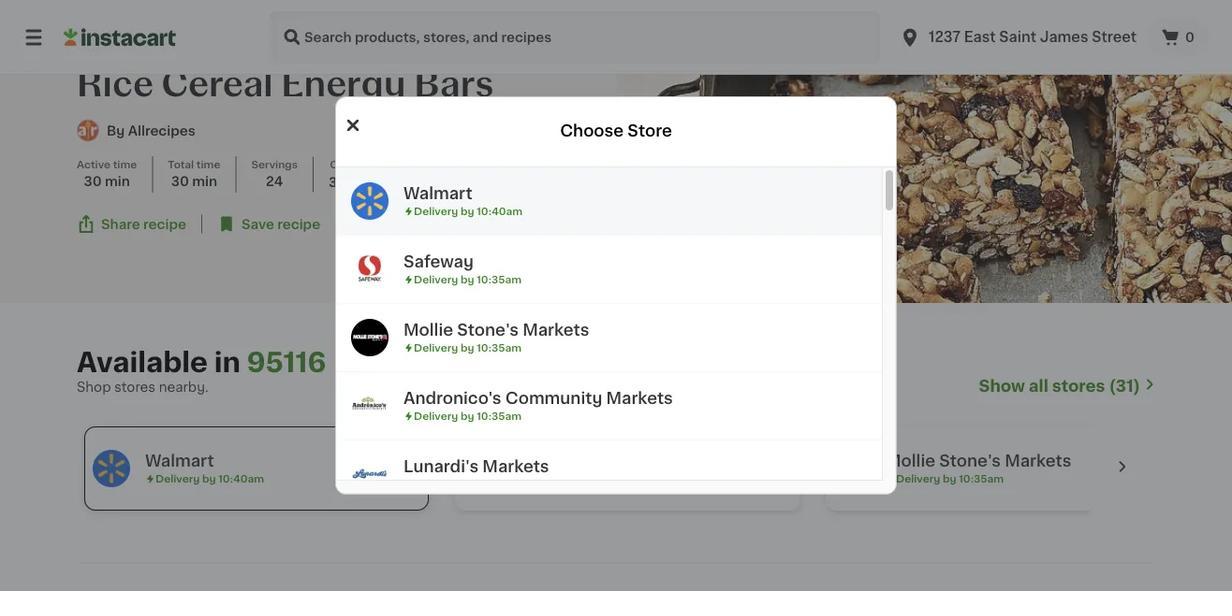 Task type: locate. For each thing, give the bounding box(es) containing it.
1 horizontal spatial safeway
[[515, 454, 585, 470]]

by allrecipes
[[107, 125, 195, 138]]

10:35am
[[477, 275, 522, 285], [477, 343, 522, 354], [477, 412, 522, 422], [588, 475, 633, 485], [959, 475, 1004, 485]]

safeway image for mollie stone's markets image on the right of the page walmart icon
[[462, 451, 500, 488]]

24
[[266, 175, 283, 188]]

walmart image down 'shop'
[[93, 451, 130, 488]]

mollie
[[403, 323, 453, 339], [886, 454, 935, 470]]

safeway for mollie stone's markets icon
[[403, 254, 474, 270]]

rice cereal energy bars image
[[616, 0, 1232, 304]]

1 min from the left
[[105, 175, 130, 188]]

1 horizontal spatial recipe
[[277, 218, 320, 231]]

safeway image down andronico's
[[462, 451, 500, 488]]

(31)
[[1109, 379, 1140, 395]]

show all stores (31) button
[[979, 377, 1155, 397]]

324
[[329, 176, 354, 189]]

save
[[241, 218, 274, 231]]

0 vertical spatial stone's
[[457, 323, 519, 339]]

time
[[113, 160, 137, 170], [196, 160, 220, 170]]

share recipe
[[101, 218, 186, 231]]

rice cereal energy bars
[[77, 68, 494, 101]]

delivery by 10:35am for safeway icon associated with mollie stone's markets image on the right of the page walmart icon
[[525, 475, 633, 485]]

1 vertical spatial mollie
[[886, 454, 935, 470]]

1 horizontal spatial mollie
[[886, 454, 935, 470]]

save recipe
[[241, 218, 320, 231]]

min
[[105, 175, 130, 188], [192, 175, 217, 188]]

time right total
[[196, 160, 220, 170]]

delivery by 10:35am for mollie stone's markets image on the right of the page
[[896, 475, 1004, 485]]

mollie right mollie stone's markets image on the right of the page
[[886, 454, 935, 470]]

30 inside active time 30 min
[[84, 175, 102, 188]]

1 horizontal spatial stone's
[[939, 454, 1001, 470]]

1 vertical spatial walmart image
[[93, 451, 130, 488]]

0 vertical spatial 10:40am
[[477, 207, 523, 217]]

active
[[77, 160, 111, 170]]

by
[[461, 207, 474, 217], [461, 275, 474, 285], [461, 343, 474, 354], [461, 412, 474, 422], [202, 475, 216, 485], [572, 475, 586, 485], [943, 475, 956, 485], [461, 480, 474, 490]]

1 horizontal spatial 10:40am
[[477, 207, 523, 217]]

2 time from the left
[[196, 160, 220, 170]]

0 vertical spatial walmart
[[403, 186, 472, 202]]

0 horizontal spatial walmart
[[145, 454, 214, 470]]

cereal
[[161, 68, 273, 101]]

store
[[628, 122, 672, 138]]

1 time from the left
[[113, 160, 137, 170]]

stores
[[1052, 379, 1105, 395], [114, 381, 156, 395]]

safeway
[[403, 254, 474, 270], [515, 454, 585, 470]]

by for mollie stone's markets icon
[[461, 343, 474, 354]]

1 vertical spatial stone's
[[939, 454, 1001, 470]]

stone's
[[457, 323, 519, 339], [939, 454, 1001, 470]]

min for total time 30 min
[[192, 175, 217, 188]]

available in 95116 shop stores nearby.
[[77, 350, 326, 395]]

mollie stone's markets image
[[351, 319, 389, 357]]

total
[[168, 160, 194, 170]]

markets for mollie stone's markets image on the right of the page
[[1005, 454, 1071, 470]]

recipe
[[143, 218, 186, 231], [277, 218, 320, 231]]

0 vertical spatial safeway
[[403, 254, 474, 270]]

total time 30 min
[[168, 160, 220, 188]]

0 horizontal spatial time
[[113, 160, 137, 170]]

min down total
[[192, 175, 217, 188]]

1 recipe from the left
[[143, 218, 186, 231]]

lunardi's markets image
[[351, 456, 389, 494]]

0 vertical spatial delivery by 10:40am
[[414, 207, 523, 217]]

markets
[[523, 323, 589, 339], [606, 391, 673, 407], [1005, 454, 1071, 470], [482, 459, 549, 475]]

1 vertical spatial safeway image
[[462, 451, 500, 488]]

markets down all
[[1005, 454, 1071, 470]]

share
[[101, 218, 140, 231]]

95116
[[247, 350, 326, 377]]

nearby.
[[159, 381, 208, 395]]

walmart
[[403, 186, 472, 202], [145, 454, 214, 470]]

recipe right share
[[143, 218, 186, 231]]

mollie right mollie stone's markets icon
[[403, 323, 453, 339]]

markets for mollie stone's markets icon
[[523, 323, 589, 339]]

10:35am for mollie stone's markets icon
[[477, 343, 522, 354]]

1 vertical spatial walmart
[[145, 454, 214, 470]]

walmart image down calories
[[351, 183, 389, 220]]

stone's down show
[[939, 454, 1001, 470]]

lunardi's markets
[[403, 459, 549, 475]]

delivery by 10:35am
[[414, 275, 522, 285], [414, 343, 522, 354], [414, 412, 522, 422], [525, 475, 633, 485], [896, 475, 1004, 485]]

0 horizontal spatial delivery by 10:40am
[[155, 475, 264, 485]]

1 horizontal spatial mollie stone's markets
[[886, 454, 1071, 470]]

markets up community
[[523, 323, 589, 339]]

0 vertical spatial safeway image
[[351, 251, 389, 289]]

safeway image up mollie stone's markets icon
[[351, 251, 389, 289]]

0 horizontal spatial walmart image
[[93, 451, 130, 488]]

calories
[[330, 160, 374, 170]]

0 horizontal spatial 10:40am
[[218, 475, 264, 485]]

community
[[505, 391, 602, 407]]

2 30 from the left
[[171, 175, 189, 188]]

stores right all
[[1052, 379, 1105, 395]]

stone's up andronico's
[[457, 323, 519, 339]]

0 horizontal spatial mollie stone's markets
[[403, 323, 589, 339]]

0 horizontal spatial 30
[[84, 175, 102, 188]]

safeway for mollie stone's markets image on the right of the page
[[515, 454, 585, 470]]

0 horizontal spatial recipe
[[143, 218, 186, 231]]

walmart image
[[351, 183, 389, 220], [93, 451, 130, 488]]

mollie for mollie stone's markets icon
[[403, 323, 453, 339]]

delivery by 10:35am for mollie stone's markets icon
[[414, 343, 522, 354]]

delivery by 10:40am
[[414, 207, 523, 217], [155, 475, 264, 485]]

allrecipes
[[128, 125, 195, 138]]

1 vertical spatial delivery by 10:40am
[[155, 475, 264, 485]]

dialog
[[335, 97, 897, 509]]

2 min from the left
[[192, 175, 217, 188]]

walmart for mollie stone's markets image on the right of the page walmart icon
[[145, 454, 214, 470]]

active time 30 min
[[77, 160, 137, 188]]

time right "active"
[[113, 160, 137, 170]]

min inside total time 30 min
[[192, 175, 217, 188]]

by for mollie stone's markets icon walmart icon safeway icon
[[461, 275, 474, 285]]

recipe right save
[[277, 218, 320, 231]]

1 horizontal spatial walmart image
[[351, 183, 389, 220]]

walmart for mollie stone's markets icon walmart icon
[[403, 186, 472, 202]]

1 vertical spatial 10:40am
[[218, 475, 264, 485]]

choose store
[[560, 122, 672, 138]]

1 horizontal spatial time
[[196, 160, 220, 170]]

mollie stone's markets
[[403, 323, 589, 339], [886, 454, 1071, 470]]

stone's for mollie stone's markets image on the right of the page
[[939, 454, 1001, 470]]

by for safeway icon associated with mollie stone's markets image on the right of the page walmart icon
[[572, 475, 586, 485]]

time inside active time 30 min
[[113, 160, 137, 170]]

andronico's community markets image
[[351, 388, 389, 425]]

by for mollie stone's markets image on the right of the page
[[943, 475, 956, 485]]

10:40am
[[477, 207, 523, 217], [218, 475, 264, 485]]

rice
[[77, 68, 153, 101]]

markets right community
[[606, 391, 673, 407]]

1 vertical spatial mollie stone's markets
[[886, 454, 1071, 470]]

1 horizontal spatial stores
[[1052, 379, 1105, 395]]

0 horizontal spatial safeway image
[[351, 251, 389, 289]]

1 horizontal spatial 30
[[171, 175, 189, 188]]

show
[[979, 379, 1025, 395]]

30 down total
[[171, 175, 189, 188]]

1 horizontal spatial walmart
[[403, 186, 472, 202]]

stores down available
[[114, 381, 156, 395]]

0 vertical spatial walmart image
[[351, 183, 389, 220]]

delivery by 10:40am for mollie stone's markets icon
[[414, 207, 523, 217]]

lunardi's
[[403, 459, 479, 475]]

0 horizontal spatial safeway
[[403, 254, 474, 270]]

instacart logo image
[[64, 26, 176, 49]]

30 down "active"
[[84, 175, 102, 188]]

servings 24
[[251, 160, 298, 188]]

30 for total time 30 min
[[171, 175, 189, 188]]

mollie stone's markets down show
[[886, 454, 1071, 470]]

min inside active time 30 min
[[105, 175, 130, 188]]

stone's for mollie stone's markets icon
[[457, 323, 519, 339]]

min for active time 30 min
[[105, 175, 130, 188]]

0 vertical spatial mollie stone's markets
[[403, 323, 589, 339]]

2 recipe from the left
[[277, 218, 320, 231]]

recipe for save recipe
[[277, 218, 320, 231]]

shop
[[77, 381, 111, 395]]

1 30 from the left
[[84, 175, 102, 188]]

0 button
[[1148, 19, 1210, 56]]

1 vertical spatial safeway
[[515, 454, 585, 470]]

0 horizontal spatial min
[[105, 175, 130, 188]]

1 horizontal spatial min
[[192, 175, 217, 188]]

0
[[1185, 31, 1195, 44]]

safeway image
[[351, 251, 389, 289], [462, 451, 500, 488]]

dialog containing choose store
[[335, 97, 897, 509]]

0 horizontal spatial stone's
[[457, 323, 519, 339]]

delivery
[[414, 207, 458, 217], [414, 275, 458, 285], [414, 343, 458, 354], [414, 412, 458, 422], [155, 475, 200, 485], [525, 475, 569, 485], [896, 475, 940, 485], [414, 480, 458, 490]]

0 horizontal spatial mollie
[[403, 323, 453, 339]]

andronico's
[[403, 391, 501, 407]]

min down "active"
[[105, 175, 130, 188]]

0 vertical spatial mollie
[[403, 323, 453, 339]]

1 horizontal spatial delivery by 10:40am
[[414, 207, 523, 217]]

1 horizontal spatial safeway image
[[462, 451, 500, 488]]

30 for active time 30 min
[[84, 175, 102, 188]]

mollie stone's markets up andronico's community markets
[[403, 323, 589, 339]]

time inside total time 30 min
[[196, 160, 220, 170]]

0 horizontal spatial stores
[[114, 381, 156, 395]]

30 inside total time 30 min
[[171, 175, 189, 188]]

30
[[84, 175, 102, 188], [171, 175, 189, 188]]



Task type: vqa. For each thing, say whether or not it's contained in the screenshot.
1.75 at the right of page
no



Task type: describe. For each thing, give the bounding box(es) containing it.
by
[[107, 125, 125, 138]]

share recipe button
[[77, 215, 186, 234]]

delivery by 10:35am for mollie stone's markets icon walmart icon safeway icon
[[414, 275, 522, 285]]

walmart image for mollie stone's markets icon
[[351, 183, 389, 220]]

10:35am for 'andronico's community markets' "icon"
[[477, 412, 522, 422]]

10:40am for mollie stone's markets image on the right of the page walmart icon
[[218, 475, 264, 485]]

mollie stone's markets image
[[833, 451, 871, 488]]

by for lunardi's markets image
[[461, 480, 474, 490]]

delivery by 10:35am for 'andronico's community markets' "icon"
[[414, 412, 522, 422]]

save recipe button
[[217, 215, 320, 234]]

recipe for share recipe
[[143, 218, 186, 231]]

energy
[[281, 68, 406, 101]]

by for mollie stone's markets icon walmart icon
[[461, 207, 474, 217]]

delivery by 10:40am for mollie stone's markets image on the right of the page
[[155, 475, 264, 485]]

time for total time 30 min
[[196, 160, 220, 170]]

choose
[[560, 122, 624, 138]]

95116 button
[[247, 349, 326, 379]]

walmart image for mollie stone's markets image on the right of the page
[[93, 451, 130, 488]]

by for 'andronico's community markets' "icon"
[[461, 412, 474, 422]]

safeway image for mollie stone's markets icon walmart icon
[[351, 251, 389, 289]]

markets for 'andronico's community markets' "icon"
[[606, 391, 673, 407]]

10:35am for mollie stone's markets image on the right of the page
[[959, 475, 1004, 485]]

delivery by 10:30am
[[414, 480, 522, 490]]

stores inside available in 95116 shop stores nearby.
[[114, 381, 156, 395]]

in
[[214, 350, 240, 377]]

10:30am
[[477, 480, 522, 490]]

andronico's community markets
[[403, 391, 673, 407]]

markets up 10:30am
[[482, 459, 549, 475]]

mollie stone's markets for mollie stone's markets icon
[[403, 323, 589, 339]]

10:40am for mollie stone's markets icon walmart icon
[[477, 207, 523, 217]]

show all stores (31)
[[979, 379, 1140, 395]]

stores inside show all stores (31) button
[[1052, 379, 1105, 395]]

time for active time 30 min
[[113, 160, 137, 170]]

mollie for mollie stone's markets image on the right of the page
[[886, 454, 935, 470]]

available
[[77, 350, 208, 377]]

all
[[1029, 379, 1048, 395]]

servings
[[251, 160, 298, 170]]

by for mollie stone's markets image on the right of the page walmart icon
[[202, 475, 216, 485]]

bars
[[414, 68, 494, 101]]

mollie stone's markets for mollie stone's markets image on the right of the page
[[886, 454, 1071, 470]]



